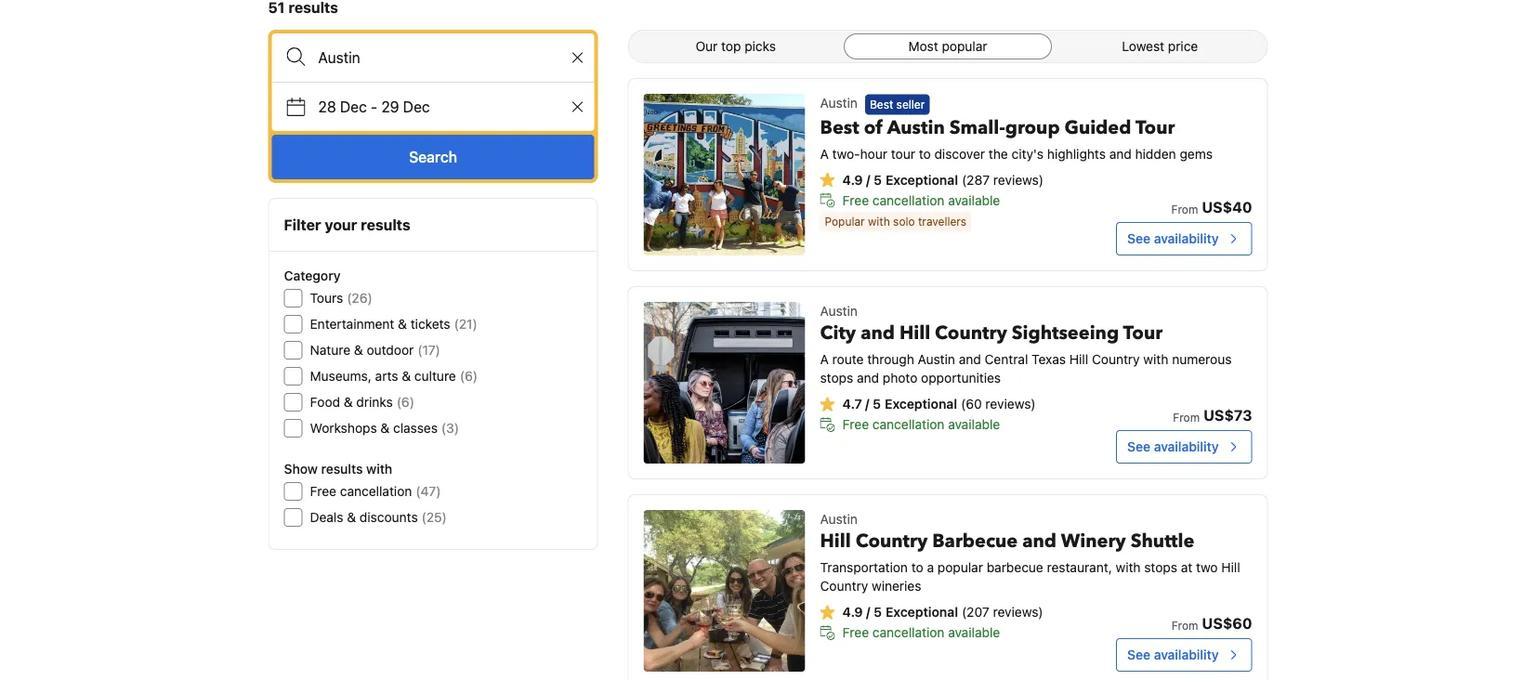 Task type: locate. For each thing, give the bounding box(es) containing it.
from inside from us$40
[[1172, 203, 1198, 216]]

cancellation for city
[[873, 417, 945, 432]]

1 horizontal spatial best
[[870, 98, 893, 111]]

availability down from us$40
[[1154, 231, 1219, 246]]

tours
[[310, 290, 343, 306]]

2 a from the top
[[820, 352, 829, 367]]

city's
[[1012, 146, 1044, 161]]

4.9 down two-
[[843, 172, 863, 187]]

from inside the from us$73
[[1173, 411, 1200, 424]]

free up popular
[[843, 192, 869, 208]]

2 vertical spatial free cancellation available
[[843, 625, 1000, 640]]

1 see availability from the top
[[1127, 231, 1219, 246]]

from left us$73
[[1173, 411, 1200, 424]]

2 vertical spatial availability
[[1154, 647, 1219, 663]]

and
[[1109, 146, 1132, 161], [861, 321, 895, 346], [959, 352, 981, 367], [857, 370, 879, 386], [1023, 529, 1057, 554]]

& right deals
[[347, 510, 356, 525]]

see availability
[[1127, 231, 1219, 246], [1127, 439, 1219, 454], [1127, 647, 1219, 663]]

deals
[[310, 510, 343, 525]]

cancellation down 4.9 / 5 exceptional (207 reviews)
[[873, 625, 945, 640]]

best up of
[[870, 98, 893, 111]]

availability down the from us$73
[[1154, 439, 1219, 454]]

4.9
[[843, 172, 863, 187], [843, 605, 863, 620]]

0 vertical spatial (6)
[[460, 369, 478, 384]]

3 available from the top
[[948, 625, 1000, 640]]

3 free cancellation available from the top
[[843, 625, 1000, 640]]

4.9 / 5 exceptional (287 reviews)
[[843, 172, 1044, 187]]

0 vertical spatial from
[[1172, 203, 1198, 216]]

cancellation down 4.7 / 5 exceptional (60 reviews)
[[873, 417, 945, 432]]

sightseeing
[[1012, 321, 1119, 346]]

& for drinks
[[344, 395, 353, 410]]

3 see from the top
[[1127, 647, 1151, 663]]

3 availability from the top
[[1154, 647, 1219, 663]]

and inside best of austin small-group guided tour a two-hour tour to discover the city's highlights and hidden gems
[[1109, 146, 1132, 161]]

with
[[868, 215, 890, 228], [1144, 352, 1169, 367], [366, 461, 392, 477], [1116, 560, 1141, 575]]

with down shuttle
[[1116, 560, 1141, 575]]

cancellation up 'solo'
[[873, 192, 945, 208]]

see availability for hill country barbecue and winery shuttle
[[1127, 647, 1219, 663]]

see
[[1127, 231, 1151, 246], [1127, 439, 1151, 454], [1127, 647, 1151, 663]]

availability
[[1154, 231, 1219, 246], [1154, 439, 1219, 454], [1154, 647, 1219, 663]]

a left route
[[820, 352, 829, 367]]

country down transportation
[[820, 579, 868, 594]]

country up central
[[935, 321, 1007, 346]]

0 vertical spatial see
[[1127, 231, 1151, 246]]

1 vertical spatial 5
[[873, 396, 881, 412]]

exceptional down photo
[[885, 396, 957, 412]]

austin up transportation
[[820, 512, 858, 527]]

0 vertical spatial free cancellation available
[[843, 192, 1000, 208]]

2 vertical spatial see availability
[[1127, 647, 1219, 663]]

drinks
[[356, 395, 393, 410]]

available
[[948, 192, 1000, 208], [948, 417, 1000, 432], [948, 625, 1000, 640]]

2 availability from the top
[[1154, 439, 1219, 454]]

free for of
[[843, 192, 869, 208]]

0 horizontal spatial (6)
[[397, 395, 414, 410]]

best of austin small-group guided tour a two-hour tour to discover the city's highlights and hidden gems
[[820, 115, 1213, 161]]

country up transportation
[[856, 529, 928, 554]]

with left numerous
[[1144, 352, 1169, 367]]

1 horizontal spatial stops
[[1144, 560, 1178, 575]]

1 vertical spatial stops
[[1144, 560, 1178, 575]]

5 down wineries
[[874, 605, 882, 620]]

1 vertical spatial results
[[321, 461, 363, 477]]

from for city and hill country sightseeing tour
[[1173, 411, 1200, 424]]

2 4.9 from the top
[[843, 605, 863, 620]]

1 vertical spatial see
[[1127, 439, 1151, 454]]

a
[[820, 146, 829, 161], [820, 352, 829, 367]]

austin inside austin hill country barbecue and winery shuttle transportation to a popular barbecue restaurant, with stops at two hill country wineries
[[820, 512, 858, 527]]

and down guided
[[1109, 146, 1132, 161]]

texas
[[1032, 352, 1066, 367]]

country
[[935, 321, 1007, 346], [1092, 352, 1140, 367], [856, 529, 928, 554], [820, 579, 868, 594]]

1 a from the top
[[820, 146, 829, 161]]

3 see availability from the top
[[1127, 647, 1219, 663]]

stops inside "austin city and hill country sightseeing tour a route through austin and central texas hill country with numerous stops and photo opportunities"
[[820, 370, 853, 386]]

dec left -
[[340, 98, 367, 116]]

stops left the "at"
[[1144, 560, 1178, 575]]

1 availability from the top
[[1154, 231, 1219, 246]]

1 vertical spatial to
[[912, 560, 924, 575]]

from inside from us$60
[[1172, 619, 1198, 632]]

2 vertical spatial reviews)
[[993, 605, 1043, 620]]

tour inside best of austin small-group guided tour a two-hour tour to discover the city's highlights and hidden gems
[[1136, 115, 1175, 140]]

& for tickets
[[398, 316, 407, 332]]

tour inside "austin city and hill country sightseeing tour a route through austin and central texas hill country with numerous stops and photo opportunities"
[[1123, 321, 1163, 346]]

results up free cancellation (47)
[[321, 461, 363, 477]]

barbecue
[[932, 529, 1018, 554]]

popular
[[942, 39, 988, 54], [938, 560, 983, 575]]

available down (60
[[948, 417, 1000, 432]]

2 vertical spatial see
[[1127, 647, 1151, 663]]

free cancellation available up 'solo'
[[843, 192, 1000, 208]]

1 vertical spatial /
[[865, 396, 870, 412]]

results right the your
[[361, 216, 411, 234]]

/ for city
[[865, 396, 870, 412]]

0 vertical spatial a
[[820, 146, 829, 161]]

0 vertical spatial reviews)
[[993, 172, 1044, 187]]

search
[[409, 148, 457, 166]]

to
[[919, 146, 931, 161], [912, 560, 924, 575]]

dec
[[340, 98, 367, 116], [403, 98, 430, 116]]

stops
[[820, 370, 853, 386], [1144, 560, 1178, 575]]

2 available from the top
[[948, 417, 1000, 432]]

best inside best of austin small-group guided tour a two-hour tour to discover the city's highlights and hidden gems
[[820, 115, 859, 140]]

available down (207
[[948, 625, 1000, 640]]

tour
[[891, 146, 915, 161]]

to left a
[[912, 560, 924, 575]]

2 see availability from the top
[[1127, 439, 1219, 454]]

free for hill
[[843, 625, 869, 640]]

0 vertical spatial tour
[[1136, 115, 1175, 140]]

free cancellation available for hill
[[843, 417, 1000, 432]]

1 vertical spatial available
[[948, 417, 1000, 432]]

the
[[989, 146, 1008, 161]]

availability down from us$60
[[1154, 647, 1219, 663]]

your
[[325, 216, 357, 234]]

opportunities
[[921, 370, 1001, 386]]

tour right sightseeing
[[1123, 321, 1163, 346]]

0 vertical spatial availability
[[1154, 231, 1219, 246]]

to inside austin hill country barbecue and winery shuttle transportation to a popular barbecue restaurant, with stops at two hill country wineries
[[912, 560, 924, 575]]

1 vertical spatial 4.9
[[843, 605, 863, 620]]

see availability down from us$60
[[1127, 647, 1219, 663]]

stops down route
[[820, 370, 853, 386]]

1 vertical spatial from
[[1173, 411, 1200, 424]]

0 horizontal spatial dec
[[340, 98, 367, 116]]

food
[[310, 395, 340, 410]]

austin up two-
[[820, 95, 858, 111]]

(6) up classes
[[397, 395, 414, 410]]

available down (287
[[948, 192, 1000, 208]]

2 vertical spatial available
[[948, 625, 1000, 640]]

2 see from the top
[[1127, 439, 1151, 454]]

/ down transportation
[[866, 605, 870, 620]]

4.9 / 5 exceptional (207 reviews)
[[843, 605, 1043, 620]]

hill
[[900, 321, 930, 346], [1070, 352, 1088, 367], [820, 529, 851, 554], [1222, 560, 1240, 575]]

see for winery
[[1127, 647, 1151, 663]]

and up barbecue
[[1023, 529, 1057, 554]]

28
[[318, 98, 336, 116]]

free up deals
[[310, 484, 336, 499]]

popular right a
[[938, 560, 983, 575]]

0 vertical spatial results
[[361, 216, 411, 234]]

exceptional down wineries
[[886, 605, 958, 620]]

5 right 4.7
[[873, 396, 881, 412]]

1 vertical spatial free cancellation available
[[843, 417, 1000, 432]]

reviews) right (207
[[993, 605, 1043, 620]]

2 vertical spatial /
[[866, 605, 870, 620]]

free
[[843, 192, 869, 208], [843, 417, 869, 432], [310, 484, 336, 499], [843, 625, 869, 640]]

most
[[908, 39, 938, 54]]

reviews) down the 'city's'
[[993, 172, 1044, 187]]

hill up transportation
[[820, 529, 851, 554]]

photo
[[883, 370, 918, 386]]

from left us$60
[[1172, 619, 1198, 632]]

from
[[1172, 203, 1198, 216], [1173, 411, 1200, 424], [1172, 619, 1198, 632]]

(47)
[[416, 484, 441, 499]]

restaurant,
[[1047, 560, 1112, 575]]

2 free cancellation available from the top
[[843, 417, 1000, 432]]

with inside austin hill country barbecue and winery shuttle transportation to a popular barbecue restaurant, with stops at two hill country wineries
[[1116, 560, 1141, 575]]

a left two-
[[820, 146, 829, 161]]

1 vertical spatial see availability
[[1127, 439, 1219, 454]]

see availability down the from us$73
[[1127, 439, 1219, 454]]

cancellation up 'deals & discounts (25)'
[[340, 484, 412, 499]]

5
[[874, 172, 882, 187], [873, 396, 881, 412], [874, 605, 882, 620]]

2 vertical spatial exceptional
[[886, 605, 958, 620]]

best for seller
[[870, 98, 893, 111]]

4.7 / 5 exceptional (60 reviews)
[[843, 396, 1036, 412]]

0 vertical spatial available
[[948, 192, 1000, 208]]

deals & discounts (25)
[[310, 510, 447, 525]]

1 vertical spatial availability
[[1154, 439, 1219, 454]]

austin down seller
[[887, 115, 945, 140]]

austin for austin hill country barbecue and winery shuttle transportation to a popular barbecue restaurant, with stops at two hill country wineries
[[820, 512, 858, 527]]

a inside best of austin small-group guided tour a two-hour tour to discover the city's highlights and hidden gems
[[820, 146, 829, 161]]

nature
[[310, 342, 350, 358]]

search button
[[272, 135, 594, 179]]

price
[[1168, 39, 1198, 54]]

availability for city and hill country sightseeing tour
[[1154, 439, 1219, 454]]

1 vertical spatial best
[[820, 115, 859, 140]]

a inside "austin city and hill country sightseeing tour a route through austin and central texas hill country with numerous stops and photo opportunities"
[[820, 352, 829, 367]]

(6) right the culture
[[460, 369, 478, 384]]

available for hill
[[948, 417, 1000, 432]]

1 4.9 from the top
[[843, 172, 863, 187]]

& down drinks
[[381, 421, 390, 436]]

free down transportation
[[843, 625, 869, 640]]

& for discounts
[[347, 510, 356, 525]]

2 vertical spatial 5
[[874, 605, 882, 620]]

free cancellation available down 4.9 / 5 exceptional (207 reviews)
[[843, 625, 1000, 640]]

hidden
[[1135, 146, 1176, 161]]

1 horizontal spatial (6)
[[460, 369, 478, 384]]

free down 4.7
[[843, 417, 869, 432]]

best for of
[[820, 115, 859, 140]]

4.9 for hill
[[843, 605, 863, 620]]

popular inside austin hill country barbecue and winery shuttle transportation to a popular barbecue restaurant, with stops at two hill country wineries
[[938, 560, 983, 575]]

0 vertical spatial see availability
[[1127, 231, 1219, 246]]

0 vertical spatial 5
[[874, 172, 882, 187]]

top
[[721, 39, 741, 54]]

to right tour
[[919, 146, 931, 161]]

(17)
[[418, 342, 440, 358]]

1 vertical spatial popular
[[938, 560, 983, 575]]

with left 'solo'
[[868, 215, 890, 228]]

0 vertical spatial 4.9
[[843, 172, 863, 187]]

0 vertical spatial to
[[919, 146, 931, 161]]

exceptional
[[886, 172, 958, 187], [885, 396, 957, 412], [886, 605, 958, 620]]

1 dec from the left
[[340, 98, 367, 116]]

0 horizontal spatial best
[[820, 115, 859, 140]]

from left us$40
[[1172, 203, 1198, 216]]

1 vertical spatial exceptional
[[885, 396, 957, 412]]

/ right 4.7
[[865, 396, 870, 412]]

travellers
[[918, 215, 967, 228]]

1 vertical spatial tour
[[1123, 321, 1163, 346]]

tour
[[1136, 115, 1175, 140], [1123, 321, 1163, 346]]

reviews) for and
[[993, 605, 1043, 620]]

0 horizontal spatial stops
[[820, 370, 853, 386]]

austin up city
[[820, 303, 858, 319]]

0 vertical spatial exceptional
[[886, 172, 958, 187]]

1 horizontal spatial dec
[[403, 98, 430, 116]]

1 vertical spatial (6)
[[397, 395, 414, 410]]

0 vertical spatial stops
[[820, 370, 853, 386]]

0 vertical spatial best
[[870, 98, 893, 111]]

hill up through
[[900, 321, 930, 346]]

tour for best of austin small-group guided tour
[[1136, 115, 1175, 140]]

4.9 down transportation
[[843, 605, 863, 620]]

austin up 'opportunities'
[[918, 352, 955, 367]]

free cancellation available down 4.7 / 5 exceptional (60 reviews)
[[843, 417, 1000, 432]]

1 vertical spatial a
[[820, 352, 829, 367]]

1 free cancellation available from the top
[[843, 192, 1000, 208]]

& right arts
[[402, 369, 411, 384]]

& down the entertainment
[[354, 342, 363, 358]]

1 vertical spatial reviews)
[[986, 396, 1036, 412]]

/ for of
[[866, 172, 870, 187]]

reviews) for country
[[986, 396, 1036, 412]]

29
[[381, 98, 399, 116]]

classes
[[393, 421, 438, 436]]

filter
[[284, 216, 321, 234]]

exceptional down tour
[[886, 172, 958, 187]]

barbecue
[[987, 560, 1044, 575]]

reviews) right (60
[[986, 396, 1036, 412]]

cancellation
[[873, 192, 945, 208], [873, 417, 945, 432], [340, 484, 412, 499], [873, 625, 945, 640]]

austin
[[820, 95, 858, 111], [887, 115, 945, 140], [820, 303, 858, 319], [918, 352, 955, 367], [820, 512, 858, 527]]

best up two-
[[820, 115, 859, 140]]

with inside "austin city and hill country sightseeing tour a route through austin and central texas hill country with numerous stops and photo opportunities"
[[1144, 352, 1169, 367]]

0 vertical spatial /
[[866, 172, 870, 187]]

see availability down from us$40
[[1127, 231, 1219, 246]]

1 see from the top
[[1127, 231, 1151, 246]]

&
[[398, 316, 407, 332], [354, 342, 363, 358], [402, 369, 411, 384], [344, 395, 353, 410], [381, 421, 390, 436], [347, 510, 356, 525]]

popular right most
[[942, 39, 988, 54]]

& left tickets
[[398, 316, 407, 332]]

availability for hill country barbecue and winery shuttle
[[1154, 647, 1219, 663]]

/
[[866, 172, 870, 187], [865, 396, 870, 412], [866, 605, 870, 620]]

& right food
[[344, 395, 353, 410]]

2 vertical spatial from
[[1172, 619, 1198, 632]]

reviews)
[[993, 172, 1044, 187], [986, 396, 1036, 412], [993, 605, 1043, 620]]

1 available from the top
[[948, 192, 1000, 208]]

5 down the hour
[[874, 172, 882, 187]]

(25)
[[422, 510, 447, 525]]

dec right 29
[[403, 98, 430, 116]]

a for city and hill country sightseeing tour
[[820, 352, 829, 367]]

/ down the hour
[[866, 172, 870, 187]]

exceptional for barbecue
[[886, 605, 958, 620]]

austin for austin
[[820, 95, 858, 111]]

Where are you going? search field
[[272, 33, 594, 82]]

tour up hidden at top
[[1136, 115, 1175, 140]]



Task type: vqa. For each thing, say whether or not it's contained in the screenshot.
'Breakfast Included'
no



Task type: describe. For each thing, give the bounding box(es) containing it.
workshops & classes (3)
[[310, 421, 459, 436]]

(26)
[[347, 290, 372, 306]]

route
[[832, 352, 864, 367]]

from for hill country barbecue and winery shuttle
[[1172, 619, 1198, 632]]

and inside austin hill country barbecue and winery shuttle transportation to a popular barbecue restaurant, with stops at two hill country wineries
[[1023, 529, 1057, 554]]

winery
[[1061, 529, 1126, 554]]

& for outdoor
[[354, 342, 363, 358]]

see for guided
[[1127, 231, 1151, 246]]

group
[[1005, 115, 1060, 140]]

small-
[[950, 115, 1005, 140]]

5 for and
[[873, 396, 881, 412]]

5 for austin
[[874, 172, 882, 187]]

4.7
[[843, 396, 862, 412]]

hill right two
[[1222, 560, 1240, 575]]

0 vertical spatial popular
[[942, 39, 988, 54]]

workshops
[[310, 421, 377, 436]]

us$73
[[1204, 407, 1252, 424]]

with up free cancellation (47)
[[366, 461, 392, 477]]

us$40
[[1202, 198, 1252, 216]]

most popular
[[908, 39, 988, 54]]

(3)
[[441, 421, 459, 436]]

(60
[[961, 396, 982, 412]]

-
[[371, 98, 377, 116]]

through
[[867, 352, 914, 367]]

austin city and hill country sightseeing tour a route through austin and central texas hill country with numerous stops and photo opportunities
[[820, 303, 1232, 386]]

lowest
[[1122, 39, 1165, 54]]

see availability for city and hill country sightseeing tour
[[1127, 439, 1219, 454]]

museums,
[[310, 369, 372, 384]]

and down route
[[857, 370, 879, 386]]

best seller
[[870, 98, 925, 111]]

at
[[1181, 560, 1193, 575]]

4.9 for of
[[843, 172, 863, 187]]

(21)
[[454, 316, 477, 332]]

/ for hill
[[866, 605, 870, 620]]

see availability for best of austin small-group guided tour
[[1127, 231, 1219, 246]]

entertainment & tickets (21)
[[310, 316, 477, 332]]

& for classes
[[381, 421, 390, 436]]

two
[[1196, 560, 1218, 575]]

filter your results
[[284, 216, 411, 234]]

gems
[[1180, 146, 1213, 161]]

free cancellation (47)
[[310, 484, 441, 499]]

nature & outdoor (17)
[[310, 342, 440, 358]]

hill country barbecue and winery shuttle image
[[644, 510, 805, 672]]

solo
[[893, 215, 915, 228]]

available for small-
[[948, 192, 1000, 208]]

seller
[[897, 98, 925, 111]]

5 for country
[[874, 605, 882, 620]]

tour for city and hill country sightseeing tour
[[1123, 321, 1163, 346]]

to inside best of austin small-group guided tour a two-hour tour to discover the city's highlights and hidden gems
[[919, 146, 931, 161]]

of
[[864, 115, 883, 140]]

exceptional for hill
[[885, 396, 957, 412]]

from us$60
[[1172, 615, 1252, 632]]

us$60
[[1202, 615, 1252, 632]]

see for sightseeing
[[1127, 439, 1151, 454]]

popular with solo travellers
[[825, 215, 967, 228]]

austin hill country barbecue and winery shuttle transportation to a popular barbecue restaurant, with stops at two hill country wineries
[[820, 512, 1240, 594]]

category
[[284, 268, 341, 283]]

tickets
[[411, 316, 450, 332]]

outdoor
[[367, 342, 414, 358]]

austin for austin city and hill country sightseeing tour a route through austin and central texas hill country with numerous stops and photo opportunities
[[820, 303, 858, 319]]

city
[[820, 321, 856, 346]]

show
[[284, 461, 318, 477]]

transportation
[[820, 560, 908, 575]]

our
[[696, 39, 718, 54]]

discounts
[[360, 510, 418, 525]]

highlights
[[1047, 146, 1106, 161]]

and up through
[[861, 321, 895, 346]]

discover
[[934, 146, 985, 161]]

cancellation for hill
[[873, 625, 945, 640]]

(207
[[962, 605, 990, 620]]

food & drinks (6)
[[310, 395, 414, 410]]

two-
[[832, 146, 860, 161]]

entertainment
[[310, 316, 394, 332]]

best of austin small-group guided tour image
[[644, 94, 805, 256]]

from us$40
[[1172, 198, 1252, 216]]

tours (26)
[[310, 290, 372, 306]]

guided
[[1065, 115, 1131, 140]]

hour
[[860, 146, 888, 161]]

hill down sightseeing
[[1070, 352, 1088, 367]]

and up 'opportunities'
[[959, 352, 981, 367]]

numerous
[[1172, 352, 1232, 367]]

our top picks
[[696, 39, 776, 54]]

a for best of austin small-group guided tour
[[820, 146, 829, 161]]

city and hill country sightseeing tour image
[[644, 302, 805, 464]]

from for best of austin small-group guided tour
[[1172, 203, 1198, 216]]

country down sightseeing
[[1092, 352, 1140, 367]]

free cancellation available for barbecue
[[843, 625, 1000, 640]]

popular
[[825, 215, 865, 228]]

exceptional for small-
[[886, 172, 958, 187]]

arts
[[375, 369, 398, 384]]

show results with
[[284, 461, 392, 477]]

central
[[985, 352, 1028, 367]]

availability for best of austin small-group guided tour
[[1154, 231, 1219, 246]]

free for city
[[843, 417, 869, 432]]

picks
[[745, 39, 776, 54]]

austin inside best of austin small-group guided tour a two-hour tour to discover the city's highlights and hidden gems
[[887, 115, 945, 140]]

lowest price
[[1122, 39, 1198, 54]]

shuttle
[[1131, 529, 1195, 554]]

from us$73
[[1173, 407, 1252, 424]]

museums, arts & culture (6)
[[310, 369, 478, 384]]

free cancellation available for small-
[[843, 192, 1000, 208]]

wineries
[[872, 579, 921, 594]]

a
[[927, 560, 934, 575]]

culture
[[414, 369, 456, 384]]

(287
[[962, 172, 990, 187]]

available for barbecue
[[948, 625, 1000, 640]]

reviews) for group
[[993, 172, 1044, 187]]

2 dec from the left
[[403, 98, 430, 116]]

cancellation for of
[[873, 192, 945, 208]]

28 dec - 29 dec
[[318, 98, 430, 116]]

stops inside austin hill country barbecue and winery shuttle transportation to a popular barbecue restaurant, with stops at two hill country wineries
[[1144, 560, 1178, 575]]



